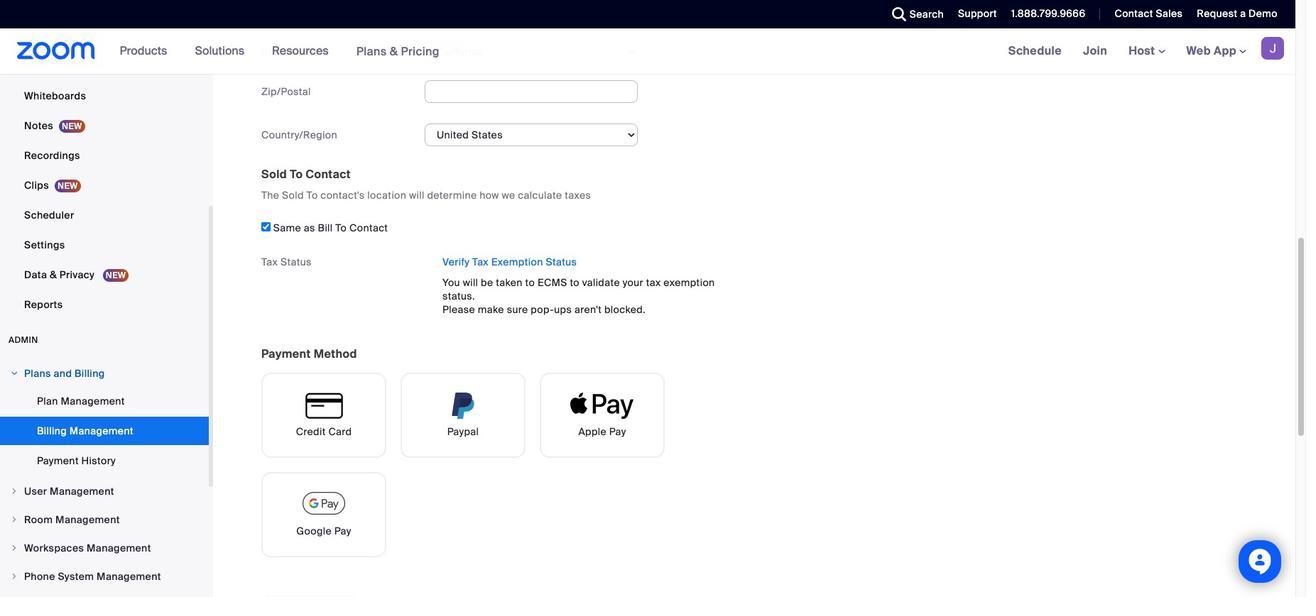 Task type: describe. For each thing, give the bounding box(es) containing it.
data & privacy
[[24, 269, 97, 281]]

as
[[304, 222, 315, 234]]

and
[[54, 367, 72, 380]]

2 status from the left
[[546, 256, 577, 268]]

exemption
[[492, 256, 543, 268]]

product information navigation
[[109, 28, 450, 75]]

payment method
[[261, 347, 357, 361]]

phone
[[24, 571, 55, 583]]

exemption
[[664, 276, 715, 289]]

will inside sold to contact the sold to contact's location will determine how we calculate taxes
[[409, 189, 425, 202]]

ups
[[554, 303, 572, 316]]

management for workspaces management
[[87, 542, 151, 555]]

notes link
[[0, 112, 209, 140]]

2 to from the left
[[570, 276, 580, 289]]

management inside phone system management menu item
[[97, 571, 161, 583]]

right image for user management
[[10, 487, 18, 496]]

card
[[329, 425, 352, 438]]

pay for google pay
[[335, 525, 351, 538]]

be
[[481, 276, 493, 289]]

tax
[[646, 276, 661, 289]]

resources button
[[272, 28, 335, 74]]

pay for apple pay
[[609, 425, 626, 438]]

reports
[[24, 298, 63, 311]]

system
[[58, 571, 94, 583]]

pop-
[[531, 303, 554, 316]]

host
[[1129, 43, 1159, 58]]

credit card
[[296, 425, 352, 438]]

scheduler link
[[0, 201, 209, 229]]

google
[[296, 525, 332, 538]]

1 status from the left
[[281, 256, 312, 268]]

whiteboards link
[[0, 82, 209, 110]]

sales
[[1156, 7, 1183, 20]]

sold to contact the sold to contact's location will determine how we calculate taxes
[[261, 167, 591, 202]]

notes
[[24, 119, 53, 132]]

search button
[[882, 0, 948, 28]]

contact's
[[321, 189, 365, 202]]

history
[[81, 455, 116, 468]]

zoom logo image
[[17, 42, 95, 60]]

how
[[480, 189, 499, 202]]

web app button
[[1187, 43, 1247, 58]]

plans & pricing
[[356, 44, 440, 59]]

admin menu menu
[[0, 360, 209, 598]]

workspaces management menu item
[[0, 535, 209, 562]]

banner containing products
[[0, 28, 1296, 75]]

plan management link
[[0, 387, 209, 416]]

room
[[24, 514, 53, 526]]

1.888.799.9666
[[1012, 7, 1086, 20]]

plans and billing menu item
[[0, 360, 209, 387]]

google pay
[[296, 525, 351, 538]]

2 vertical spatial to
[[336, 222, 347, 234]]

2 tax from the left
[[472, 256, 489, 268]]

state/province
[[261, 45, 333, 58]]

2 vertical spatial contact
[[350, 222, 388, 234]]

plans and billing menu
[[0, 387, 209, 477]]

privacy
[[60, 269, 95, 281]]

resources
[[272, 43, 329, 58]]

same as bill to contact
[[271, 222, 388, 234]]

personal
[[24, 60, 67, 72]]

please
[[443, 303, 475, 316]]

taxes
[[565, 189, 591, 202]]

personal devices
[[24, 60, 109, 72]]

right image for room management
[[10, 516, 18, 524]]

tax status
[[261, 256, 312, 268]]

1 horizontal spatial to
[[307, 189, 318, 202]]

we
[[502, 189, 516, 202]]

products
[[120, 43, 167, 58]]

status.
[[443, 290, 475, 303]]

0 vertical spatial sold
[[261, 167, 287, 182]]

phone system management
[[24, 571, 161, 583]]

reports link
[[0, 291, 209, 319]]

0 vertical spatial contact
[[1115, 7, 1154, 20]]

settings link
[[0, 231, 209, 259]]

whiteboards
[[24, 90, 86, 102]]

personal menu menu
[[0, 0, 209, 320]]

pricing
[[401, 44, 440, 59]]

& for privacy
[[50, 269, 57, 281]]

verify tax exemption status
[[443, 256, 577, 268]]

request
[[1197, 7, 1238, 20]]

phone system management menu item
[[0, 563, 209, 590]]

request a demo
[[1197, 7, 1278, 20]]

join
[[1084, 43, 1108, 58]]

billing management
[[37, 425, 133, 438]]

user
[[24, 485, 47, 498]]

your
[[623, 276, 644, 289]]

paypal
[[447, 425, 479, 438]]

settings
[[24, 239, 65, 252]]

zip/postal
[[261, 85, 311, 98]]

apple pay
[[579, 425, 626, 438]]

plans for plans and billing
[[24, 367, 51, 380]]

search
[[910, 8, 944, 21]]

sure
[[507, 303, 528, 316]]



Task type: vqa. For each thing, say whether or not it's contained in the screenshot.
Intelligent Call Routing & Management on the left top
no



Task type: locate. For each thing, give the bounding box(es) containing it.
right image inside workspaces management menu item
[[10, 544, 18, 553]]

blocked.
[[605, 303, 646, 316]]

billing down "plan"
[[37, 425, 67, 438]]

plans left pricing
[[356, 44, 387, 59]]

user management
[[24, 485, 114, 498]]

tax up be
[[472, 256, 489, 268]]

request a demo link
[[1187, 0, 1296, 28], [1197, 7, 1278, 20]]

plan management
[[37, 395, 125, 408]]

0 vertical spatial plans
[[356, 44, 387, 59]]

banner
[[0, 28, 1296, 75]]

None text field
[[425, 80, 638, 103]]

1 to from the left
[[525, 276, 535, 289]]

0 horizontal spatial payment
[[37, 455, 79, 468]]

management inside 'plan management' link
[[61, 395, 125, 408]]

solutions button
[[195, 28, 251, 74]]

0 horizontal spatial status
[[281, 256, 312, 268]]

1 vertical spatial billing
[[37, 425, 67, 438]]

workspaces
[[24, 542, 84, 555]]

1 vertical spatial plans
[[24, 367, 51, 380]]

management for room management
[[55, 514, 120, 526]]

right image
[[10, 369, 18, 378]]

workspaces management
[[24, 542, 151, 555]]

determine
[[427, 189, 477, 202]]

1 right image from the top
[[10, 487, 18, 496]]

1 vertical spatial sold
[[282, 189, 304, 202]]

plans right right image
[[24, 367, 51, 380]]

billing inside menu item
[[75, 367, 105, 380]]

2 horizontal spatial to
[[336, 222, 347, 234]]

to right taken
[[525, 276, 535, 289]]

plans and billing
[[24, 367, 105, 380]]

recordings link
[[0, 141, 209, 170]]

management down room management 'menu item' in the left of the page
[[87, 542, 151, 555]]

0 vertical spatial to
[[290, 167, 303, 182]]

user management menu item
[[0, 478, 209, 505]]

right image
[[10, 487, 18, 496], [10, 516, 18, 524], [10, 544, 18, 553], [10, 573, 18, 581]]

same
[[273, 222, 301, 234]]

1 tax from the left
[[261, 256, 278, 268]]

0 horizontal spatial &
[[50, 269, 57, 281]]

0 horizontal spatial to
[[525, 276, 535, 289]]

1 horizontal spatial pay
[[609, 425, 626, 438]]

2 right image from the top
[[10, 516, 18, 524]]

location
[[368, 189, 407, 202]]

management inside billing management link
[[69, 425, 133, 438]]

management up history
[[69, 425, 133, 438]]

to
[[290, 167, 303, 182], [307, 189, 318, 202], [336, 222, 347, 234]]

0 horizontal spatial pay
[[335, 525, 351, 538]]

calculate
[[518, 189, 562, 202]]

1 vertical spatial contact
[[306, 167, 351, 182]]

data & privacy link
[[0, 261, 209, 289]]

& for pricing
[[390, 44, 398, 59]]

ecms
[[538, 276, 567, 289]]

billing inside 'menu'
[[37, 425, 67, 438]]

status
[[281, 256, 312, 268], [546, 256, 577, 268]]

payment history
[[37, 455, 116, 468]]

contact down location
[[350, 222, 388, 234]]

plan
[[37, 395, 58, 408]]

recordings
[[24, 149, 80, 162]]

right image inside phone system management menu item
[[10, 573, 18, 581]]

contact inside sold to contact the sold to contact's location will determine how we calculate taxes
[[306, 167, 351, 182]]

contact left sales
[[1115, 7, 1154, 20]]

method
[[314, 347, 357, 361]]

schedule link
[[998, 28, 1073, 74]]

will
[[409, 189, 425, 202], [463, 276, 478, 289]]

1 vertical spatial &
[[50, 269, 57, 281]]

schedule
[[1009, 43, 1062, 58]]

management for billing management
[[69, 425, 133, 438]]

None checkbox
[[261, 222, 271, 231]]

room management
[[24, 514, 120, 526]]

billing management link
[[0, 417, 209, 445]]

0 vertical spatial billing
[[75, 367, 105, 380]]

management for plan management
[[61, 395, 125, 408]]

the
[[261, 189, 279, 202]]

status up ecms
[[546, 256, 577, 268]]

personal devices link
[[0, 52, 209, 80]]

1 horizontal spatial payment
[[261, 347, 311, 361]]

you will be taken to ecms to validate your tax exemption status. please make sure pop-ups aren't blocked.
[[443, 276, 715, 316]]

0 vertical spatial &
[[390, 44, 398, 59]]

credit
[[296, 425, 326, 438]]

contact sales
[[1115, 7, 1183, 20]]

4 right image from the top
[[10, 573, 18, 581]]

make
[[478, 303, 504, 316]]

plans for plans & pricing
[[356, 44, 387, 59]]

pay
[[609, 425, 626, 438], [335, 525, 351, 538]]

meetings navigation
[[998, 28, 1296, 75]]

right image inside user management menu item
[[10, 487, 18, 496]]

management for user management
[[50, 485, 114, 498]]

plans inside product information navigation
[[356, 44, 387, 59]]

sold up the
[[261, 167, 287, 182]]

right image left the room
[[10, 516, 18, 524]]

0 vertical spatial payment
[[261, 347, 311, 361]]

contact up contact's
[[306, 167, 351, 182]]

will left be
[[463, 276, 478, 289]]

devices
[[70, 60, 109, 72]]

side navigation navigation
[[0, 0, 213, 598]]

management inside workspaces management menu item
[[87, 542, 151, 555]]

will inside you will be taken to ecms to validate your tax exemption status. please make sure pop-ups aren't blocked.
[[463, 276, 478, 289]]

support
[[959, 7, 997, 20]]

0 horizontal spatial tax
[[261, 256, 278, 268]]

contact
[[1115, 7, 1154, 20], [306, 167, 351, 182], [350, 222, 388, 234]]

management down plans and billing menu item
[[61, 395, 125, 408]]

1 horizontal spatial billing
[[75, 367, 105, 380]]

to down country/region
[[290, 167, 303, 182]]

status down same
[[281, 256, 312, 268]]

right image for workspaces management
[[10, 544, 18, 553]]

validate
[[582, 276, 620, 289]]

management inside room management 'menu item'
[[55, 514, 120, 526]]

& left pricing
[[390, 44, 398, 59]]

will right location
[[409, 189, 425, 202]]

app
[[1214, 43, 1237, 58]]

0 horizontal spatial to
[[290, 167, 303, 182]]

1 horizontal spatial &
[[390, 44, 398, 59]]

right image left workspaces
[[10, 544, 18, 553]]

payment up user management
[[37, 455, 79, 468]]

sold
[[261, 167, 287, 182], [282, 189, 304, 202]]

a
[[1241, 7, 1247, 20]]

0 horizontal spatial billing
[[37, 425, 67, 438]]

payment left 'method' on the left of page
[[261, 347, 311, 361]]

admin
[[9, 335, 38, 346]]

management up workspaces management
[[55, 514, 120, 526]]

web
[[1187, 43, 1211, 58]]

right image left phone
[[10, 573, 18, 581]]

payment history link
[[0, 447, 209, 475]]

plans inside menu item
[[24, 367, 51, 380]]

to
[[525, 276, 535, 289], [570, 276, 580, 289]]

0 horizontal spatial will
[[409, 189, 425, 202]]

management up "room management"
[[50, 485, 114, 498]]

room management menu item
[[0, 507, 209, 534]]

to left contact's
[[307, 189, 318, 202]]

aren't
[[575, 303, 602, 316]]

& right data
[[50, 269, 57, 281]]

management inside user management menu item
[[50, 485, 114, 498]]

billing
[[75, 367, 105, 380], [37, 425, 67, 438]]

0 vertical spatial pay
[[609, 425, 626, 438]]

right image for phone system management
[[10, 573, 18, 581]]

bill
[[318, 222, 333, 234]]

billing right the and
[[75, 367, 105, 380]]

tax down same
[[261, 256, 278, 268]]

pay right "google" on the left of page
[[335, 525, 351, 538]]

pay right apple
[[609, 425, 626, 438]]

payment for payment history
[[37, 455, 79, 468]]

1 horizontal spatial status
[[546, 256, 577, 268]]

solutions
[[195, 43, 244, 58]]

3 right image from the top
[[10, 544, 18, 553]]

plans & pricing link
[[356, 44, 440, 59], [356, 44, 440, 59]]

management down workspaces management menu item
[[97, 571, 161, 583]]

1 vertical spatial to
[[307, 189, 318, 202]]

join link
[[1073, 28, 1118, 74]]

right image left user
[[10, 487, 18, 496]]

profile picture image
[[1262, 37, 1285, 60]]

tax
[[261, 256, 278, 268], [472, 256, 489, 268]]

&
[[390, 44, 398, 59], [50, 269, 57, 281]]

1 horizontal spatial will
[[463, 276, 478, 289]]

0 horizontal spatial plans
[[24, 367, 51, 380]]

1 horizontal spatial to
[[570, 276, 580, 289]]

0 vertical spatial will
[[409, 189, 425, 202]]

payment for payment method
[[261, 347, 311, 361]]

sold right the
[[282, 189, 304, 202]]

payment
[[261, 347, 311, 361], [37, 455, 79, 468]]

taken
[[496, 276, 523, 289]]

demo
[[1249, 7, 1278, 20]]

1 horizontal spatial tax
[[472, 256, 489, 268]]

1 vertical spatial payment
[[37, 455, 79, 468]]

scheduler
[[24, 209, 74, 222]]

apple
[[579, 425, 607, 438]]

1 vertical spatial will
[[463, 276, 478, 289]]

data
[[24, 269, 47, 281]]

products button
[[120, 28, 174, 74]]

clips
[[24, 179, 49, 192]]

payment inside 'payment history' link
[[37, 455, 79, 468]]

verify
[[443, 256, 470, 268]]

to right bill
[[336, 222, 347, 234]]

to right ecms
[[570, 276, 580, 289]]

1 vertical spatial pay
[[335, 525, 351, 538]]

you
[[443, 276, 460, 289]]

& inside personal menu menu
[[50, 269, 57, 281]]

& inside product information navigation
[[390, 44, 398, 59]]

None text field
[[425, 0, 638, 20]]

clips link
[[0, 171, 209, 200]]

1 horizontal spatial plans
[[356, 44, 387, 59]]

right image inside room management 'menu item'
[[10, 516, 18, 524]]



